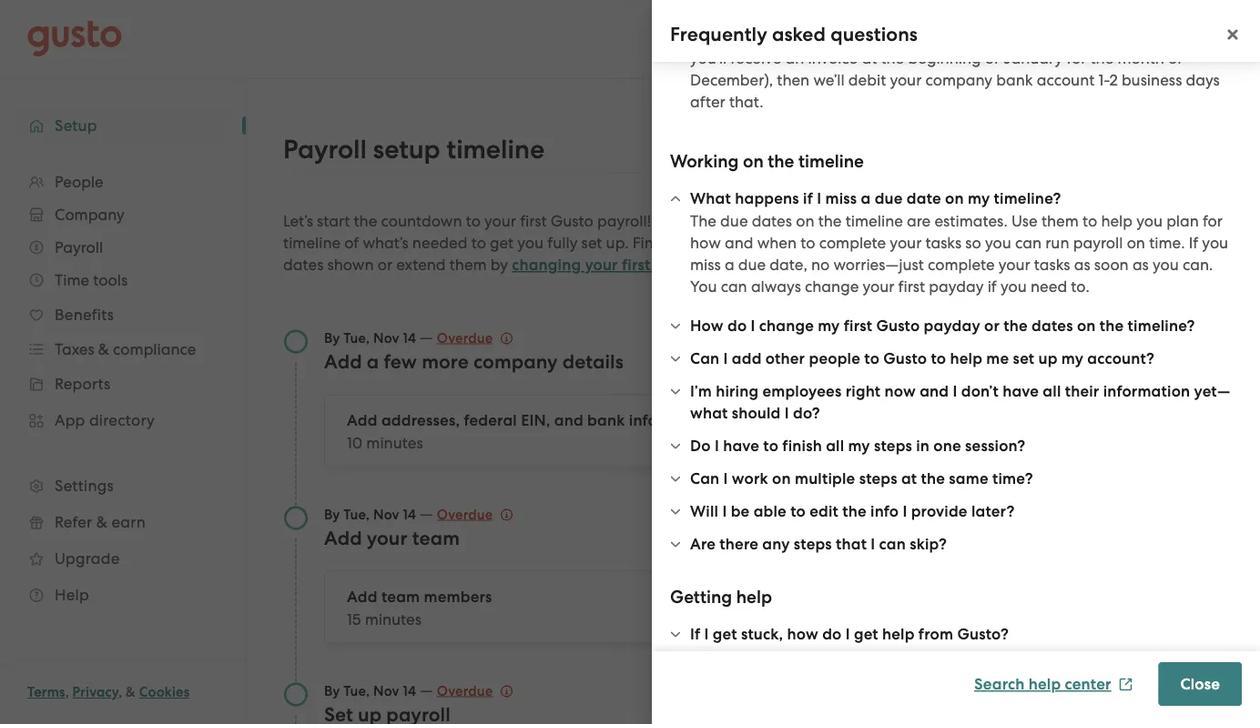 Task type: vqa. For each thing, say whether or not it's contained in the screenshot.
1st check icon from the top of the ADDRESSES List
no



Task type: describe. For each thing, give the bounding box(es) containing it.
on up happens at the top of page
[[743, 151, 764, 172]]

should
[[732, 405, 781, 423]]

3 overdue button from the top
[[437, 681, 513, 702]]

plan
[[1166, 212, 1199, 230]]

until
[[849, 5, 881, 24]]

up for for
[[1159, 307, 1178, 325]]

your inside download our handy checklist of everything you'll need to get set up for your first payroll.
[[1008, 329, 1039, 347]]

on up handy
[[1127, 234, 1145, 252]]

due left date
[[875, 190, 903, 209]]

asked
[[772, 23, 826, 46]]

the up happens at the top of page
[[768, 151, 794, 172]]

2
[[1109, 71, 1118, 89]]

and inside i'm hiring employees right now and i don't have all their information yet— what should i do?
[[920, 383, 949, 402]]

— for team
[[420, 505, 433, 523]]

terms link
[[27, 685, 65, 701]]

help up stuck,
[[736, 587, 772, 608]]

your up january
[[982, 5, 1013, 24]]

1 horizontal spatial how
[[787, 626, 818, 645]]

month up the business
[[1118, 49, 1164, 67]]

gusto navigation element
[[0, 78, 246, 643]]

our
[[1086, 263, 1110, 281]]

due up always
[[738, 256, 766, 274]]

1 get started button from the top
[[707, 413, 820, 449]]

1 horizontal spatial at
[[862, 49, 877, 67]]

setup
[[55, 117, 97, 135]]

by tue, nov 14 — for a
[[324, 328, 437, 346]]

multiple
[[795, 470, 855, 489]]

is
[[687, 212, 697, 230]]

i right stuck,
[[846, 626, 850, 645]]

help left from at the bottom of the page
[[882, 626, 915, 645]]

1 horizontal spatial &
[[126, 685, 136, 701]]

2 vertical spatial steps
[[794, 536, 832, 554]]

bank inside 'you won't be charged until after you run your first payroll. you'll receive a gusto invoice at the beginning of each month for the previous month (i.e., you'll receive an invoice at the beginning of january for the month of december), then we'll debit your company bank account 1-2 business days after that.'
[[996, 71, 1033, 89]]

1 horizontal spatial invoice
[[808, 49, 858, 67]]

your up add team members 15 minutes
[[367, 527, 407, 550]]

the up january
[[1045, 27, 1069, 46]]

the up account?
[[1100, 317, 1124, 336]]

date,
[[770, 256, 807, 274]]

your inside finish your tasks by the due dates shown or extend them by
[[677, 234, 709, 252]]

have for what to have ready
[[1078, 231, 1118, 252]]

to left edit
[[790, 503, 806, 522]]

change inside the due dates on the timeline are estimates. use them to help you plan for how and when to complete your tasks so you can run payroll on time. if you miss a due date, no worries—just complete your tasks as soon as you can. you can always change your first payday if you need to.
[[805, 278, 859, 296]]

i left don't
[[953, 383, 957, 402]]

for up account
[[1067, 49, 1086, 67]]

federal
[[464, 412, 517, 430]]

to down how do i change my first gusto payday or the dates on the timeline?
[[931, 350, 946, 369]]

0 vertical spatial at
[[790, 27, 806, 46]]

get started for 2nd get started 'button'
[[721, 598, 806, 617]]

3 — from the top
[[420, 682, 433, 700]]

overdue for team
[[437, 507, 493, 523]]

the due dates on the timeline are estimates. use them to help you plan for how and when to complete your tasks so you can run payroll on time. if you miss a due date, no worries—just complete your tasks as soon as you can. you can always change your first payday if you need to.
[[690, 212, 1228, 296]]

download checklist link
[[1008, 358, 1172, 376]]

will i be able to edit the info i provide later?
[[690, 503, 1015, 522]]

add team members 15 minutes
[[347, 588, 492, 629]]

help left center
[[1029, 675, 1061, 694]]

date
[[907, 190, 941, 209]]

extend
[[396, 256, 446, 274]]

to right needed
[[471, 234, 486, 252]]

0 vertical spatial beginning
[[837, 27, 910, 46]]

days
[[1186, 71, 1220, 89]]

what for what happens if i miss a due date on my timeline?
[[690, 190, 731, 209]]

3 by tue, nov 14 — from the top
[[324, 682, 437, 700]]

your inside let's start the countdown to your first gusto payroll! this is an estimated timeline of what's needed to get you fully set up.
[[484, 212, 516, 230]]

you inside 'you won't be charged until after you run your first payroll. you'll receive a gusto invoice at the beginning of each month for the previous month (i.e., you'll receive an invoice at the beginning of january for the month of december), then we'll debit your company bank account 1-2 business days after that.'
[[924, 5, 950, 24]]

0 horizontal spatial do
[[727, 317, 747, 336]]

0 horizontal spatial all
[[826, 437, 844, 456]]

gusto inside button
[[654, 256, 698, 275]]

0 vertical spatial team
[[412, 527, 460, 550]]

get left from at the bottom of the page
[[854, 626, 878, 645]]

can for can i work on multiple steps at the same time?
[[690, 470, 720, 489]]

don't
[[961, 383, 999, 402]]

estimated
[[724, 212, 796, 230]]

your inside button
[[585, 256, 618, 275]]

i left 'add'
[[723, 350, 728, 369]]

you won't be charged until after you run your first payroll. you'll receive a gusto invoice at the beginning of each month for the previous month (i.e., you'll receive an invoice at the beginning of january for the month of december), then we'll debit your company bank account 1-2 business days after that.
[[690, 5, 1220, 111]]

timeline right setup
[[447, 134, 545, 165]]

payday.
[[702, 256, 762, 275]]

finish
[[633, 234, 673, 252]]

— for few
[[420, 328, 433, 346]]

help left me
[[950, 350, 983, 369]]

add for add addresses, federal ein, and bank info 10 minutes
[[347, 412, 378, 430]]

account
[[1037, 71, 1095, 89]]

1 vertical spatial beginning
[[908, 49, 981, 67]]

can i add other people to gusto to help me set up my account?
[[690, 350, 1154, 369]]

run inside 'you won't be charged until after you run your first payroll. you'll receive a gusto invoice at the beginning of each month for the previous month (i.e., you'll receive an invoice at the beginning of january for the month of december), then we'll debit your company bank account 1-2 business days after that.'
[[954, 5, 978, 24]]

fully
[[547, 234, 578, 252]]

you down use
[[1001, 278, 1027, 296]]

you right so
[[985, 234, 1011, 252]]

get started for second get started 'button' from the bottom
[[721, 422, 806, 440]]

let's start the countdown to your first gusto payroll! this is an estimated timeline of what's needed to get you fully set up.
[[283, 212, 796, 252]]

1 vertical spatial receive
[[731, 49, 781, 67]]

timeline up what happens if i miss a due date on my timeline?
[[798, 151, 864, 172]]

the right edit
[[842, 503, 867, 522]]

add addresses, federal ein, and bank info 10 minutes
[[347, 412, 657, 452]]

first inside 'you won't be charged until after you run your first payroll. you'll receive a gusto invoice at the beginning of each month for the previous month (i.e., you'll receive an invoice at the beginning of january for the month of december), then we'll debit your company bank account 1-2 business days after that.'
[[1017, 5, 1044, 24]]

time.
[[1149, 234, 1185, 252]]

more
[[422, 351, 469, 373]]

your down are
[[890, 234, 922, 252]]

are
[[690, 536, 716, 554]]

bank inside add addresses, federal ein, and bank info 10 minutes
[[587, 412, 625, 430]]

0 horizontal spatial invoice
[[737, 27, 787, 46]]

on down to.
[[1077, 317, 1096, 336]]

the inside finish your tasks by the due dates shown or extend them by
[[774, 234, 797, 252]]

0 vertical spatial by
[[753, 234, 770, 252]]

2 vertical spatial dates
[[1032, 317, 1073, 336]]

2 , from the left
[[119, 685, 122, 701]]

i right happens at the top of page
[[817, 190, 821, 209]]

1 horizontal spatial checklist
[[1109, 358, 1172, 376]]

to up the no
[[801, 234, 815, 252]]

in
[[916, 437, 930, 456]]

no
[[811, 256, 830, 274]]

1 as from the left
[[1074, 256, 1090, 274]]

close
[[1181, 675, 1220, 694]]

checklist inside download our handy checklist of everything you'll need to get set up for your first payroll.
[[1008, 285, 1068, 303]]

debit
[[848, 71, 886, 89]]

my up their
[[1062, 350, 1084, 369]]

of left january
[[985, 49, 999, 67]]

what
[[690, 405, 728, 423]]

the down questions
[[881, 49, 904, 67]]

due right 'the'
[[720, 212, 748, 230]]

miss inside the due dates on the timeline are estimates. use them to help you plan for how and when to complete your tasks so you can run payroll on time. if you miss a due date, no worries—just complete your tasks as soon as you can. you can always change your first payday if you need to.
[[690, 256, 721, 274]]

what for what to have ready
[[1008, 231, 1053, 252]]

on up when
[[796, 212, 814, 230]]

dates inside finish your tasks by the due dates shown or extend them by
[[283, 256, 324, 274]]

frequently asked questions dialog
[[652, 0, 1260, 725]]

started for second get started 'button' from the bottom
[[752, 422, 806, 440]]

i left provide
[[903, 503, 907, 522]]

them inside finish your tasks by the due dates shown or extend them by
[[450, 256, 487, 274]]

ready
[[1122, 231, 1170, 252]]

to up needed
[[466, 212, 481, 230]]

1 vertical spatial timeline?
[[1128, 317, 1195, 336]]

your down worries—just
[[863, 278, 894, 296]]

i up 'add'
[[751, 317, 755, 336]]

december),
[[690, 71, 773, 89]]

1 vertical spatial if
[[690, 626, 700, 645]]

a inside 'you won't be charged until after you run your first payroll. you'll receive a gusto invoice at the beginning of each month for the previous month (i.e., you'll receive an invoice at the beginning of january for the month of december), then we'll debit your company bank account 1-2 business days after that.'
[[1201, 5, 1211, 24]]

benefits
[[55, 306, 114, 324]]

download checklist
[[1030, 358, 1172, 376]]

always
[[751, 278, 801, 296]]

settings
[[55, 477, 114, 495]]

month left the (i.e.,
[[1137, 27, 1184, 46]]

if i get stuck, how do i get help from gusto?
[[690, 626, 1009, 645]]

of inside download our handy checklist of everything you'll need to get set up for your first payroll.
[[1072, 285, 1087, 303]]

can i work on multiple steps at the same time?
[[690, 470, 1033, 489]]

0 vertical spatial receive
[[1147, 5, 1197, 24]]

i right will
[[722, 503, 727, 522]]

timeline inside let's start the countdown to your first gusto payroll! this is an estimated timeline of what's needed to get you fully set up.
[[283, 234, 341, 252]]

overdue button for few
[[437, 327, 513, 349]]

when
[[757, 234, 797, 252]]

and inside the due dates on the timeline are estimates. use them to help you plan for how and when to complete your tasks so you can run payroll on time. if you miss a due date, no worries—just complete your tasks as soon as you can. you can always change your first payday if you need to.
[[725, 234, 753, 252]]

download for download our handy checklist of everything you'll need to get set up for your first payroll.
[[1008, 263, 1082, 281]]

i right do
[[715, 437, 719, 456]]

for up january
[[1022, 27, 1042, 46]]

other
[[766, 350, 805, 369]]

session?
[[965, 437, 1026, 456]]

minutes inside add team members 15 minutes
[[365, 610, 421, 629]]

search
[[974, 675, 1025, 694]]

reports
[[55, 375, 111, 393]]

1 vertical spatial do
[[822, 626, 842, 645]]

on right work
[[772, 470, 791, 489]]

hiring
[[716, 383, 759, 402]]

on up estimates.
[[945, 190, 964, 209]]

15
[[347, 610, 361, 629]]

need inside download our handy checklist of everything you'll need to get set up for your first payroll.
[[1048, 307, 1085, 325]]

let's
[[283, 212, 313, 230]]

soon
[[1094, 256, 1129, 274]]

my up people
[[818, 317, 840, 336]]

to up to.
[[1057, 231, 1074, 252]]

their
[[1065, 383, 1099, 402]]

the inside let's start the countdown to your first gusto payroll! this is an estimated timeline of what's needed to get you fully set up.
[[354, 212, 377, 230]]

tue, for your
[[343, 507, 370, 523]]

edit
[[810, 503, 839, 522]]

my up estimates.
[[968, 190, 990, 209]]

timeline inside the due dates on the timeline are estimates. use them to help you plan for how and when to complete your tasks so you can run payroll on time. if you miss a due date, no worries—just complete your tasks as soon as you can. you can always change your first payday if you need to.
[[846, 212, 903, 230]]

set for download our handy checklist of everything you'll need to get set up for your first payroll.
[[1135, 307, 1156, 325]]

cookies
[[139, 685, 190, 701]]

to.
[[1071, 278, 1090, 296]]

3 14 from the top
[[403, 683, 416, 700]]

gusto?
[[957, 626, 1009, 645]]

to up right
[[864, 350, 880, 369]]

0 vertical spatial if
[[803, 190, 813, 209]]

app
[[55, 412, 85, 430]]

information
[[1103, 383, 1190, 402]]

set inside let's start the countdown to your first gusto payroll! this is an estimated timeline of what's needed to get you fully set up.
[[581, 234, 602, 252]]

up for my
[[1038, 350, 1058, 369]]

privacy link
[[72, 685, 119, 701]]

are there any steps that i can skip?
[[690, 536, 947, 554]]

add your team
[[324, 527, 460, 550]]

right
[[846, 383, 881, 402]]

0 vertical spatial timeline?
[[994, 190, 1061, 209]]

download our handy checklist of everything you'll need to get set up for your first payroll.
[[1008, 263, 1202, 347]]

frequently asked questions
[[670, 23, 918, 46]]

cookies button
[[139, 682, 190, 704]]

payroll. inside 'you won't be charged until after you run your first payroll. you'll receive a gusto invoice at the beginning of each month for the previous month (i.e., you'll receive an invoice at the beginning of january for the month of december), then we'll debit your company bank account 1-2 business days after that.'
[[1048, 5, 1102, 24]]

month up january
[[971, 27, 1018, 46]]

& inside gusto navigation element
[[96, 514, 108, 532]]

won't
[[721, 5, 759, 24]]

run inside the due dates on the timeline are estimates. use them to help you plan for how and when to complete your tasks so you can run payroll on time. if you miss a due date, no worries—just complete your tasks as soon as you can. you can always change your first payday if you need to.
[[1045, 234, 1069, 252]]

we'll
[[813, 71, 845, 89]]

overdue for few
[[437, 330, 493, 346]]

you up can.
[[1202, 234, 1228, 252]]

3 nov from the top
[[373, 683, 399, 700]]

0 vertical spatial steps
[[874, 437, 912, 456]]

do?
[[793, 405, 820, 423]]

the up me
[[1004, 317, 1028, 336]]

what's
[[363, 234, 408, 252]]

business
[[1122, 71, 1182, 89]]

start
[[317, 212, 350, 230]]

the down charged
[[810, 27, 833, 46]]

that.
[[729, 93, 763, 111]]

1 horizontal spatial complete
[[928, 256, 995, 274]]

home image
[[27, 20, 122, 57]]

to left the finish
[[763, 437, 779, 456]]

0 horizontal spatial by
[[491, 256, 508, 274]]

need inside the due dates on the timeline are estimates. use them to help you plan for how and when to complete your tasks so you can run payroll on time. if you miss a due date, no worries—just complete your tasks as soon as you can. you can always change your first payday if you need to.
[[1031, 278, 1067, 296]]

app directory link
[[18, 404, 228, 437]]

of left each
[[914, 27, 928, 46]]

your down use
[[999, 256, 1030, 274]]

have inside i'm hiring employees right now and i don't have all their information yet— what should i do?
[[1003, 383, 1039, 402]]

gusto up now
[[883, 350, 927, 369]]

my up can i work on multiple steps at the same time?
[[848, 437, 870, 456]]

1 horizontal spatial tasks
[[925, 234, 962, 252]]

1 vertical spatial change
[[759, 317, 814, 336]]

you up ready
[[1136, 212, 1163, 230]]

terms
[[27, 685, 65, 701]]

a inside the due dates on the timeline are estimates. use them to help you plan for how and when to complete your tasks so you can run payroll on time. if you miss a due date, no worries—just complete your tasks as soon as you can. you can always change your first payday if you need to.
[[725, 256, 734, 274]]

i left do?
[[785, 405, 789, 423]]

be for won't
[[763, 5, 782, 24]]

later?
[[971, 503, 1015, 522]]

(i.e.,
[[1188, 27, 1217, 46]]

nov for your
[[373, 507, 399, 523]]

you'll inside 'you won't be charged until after you run your first payroll. you'll receive a gusto invoice at the beginning of each month for the previous month (i.e., you'll receive an invoice at the beginning of january for the month of december), then we'll debit your company bank account 1-2 business days after that.'
[[690, 49, 727, 67]]

started for 2nd get started 'button'
[[752, 598, 806, 617]]

3 by from the top
[[324, 683, 340, 700]]

charged
[[786, 5, 846, 24]]

payroll. inside download our handy checklist of everything you'll need to get set up for your first payroll.
[[1074, 329, 1128, 347]]

worries—just
[[833, 256, 924, 274]]

download for download checklist
[[1030, 358, 1106, 376]]

i down the getting
[[704, 626, 709, 645]]

first inside the due dates on the timeline are estimates. use them to help you plan for how and when to complete your tasks so you can run payroll on time. if you miss a due date, no worries—just complete your tasks as soon as you can. you can always change your first payday if you need to.
[[898, 278, 925, 296]]



Task type: locate. For each thing, give the bounding box(es) containing it.
get inside download our handy checklist of everything you'll need to get set up for your first payroll.
[[1107, 307, 1131, 325]]

need left to.
[[1031, 278, 1067, 296]]

0 vertical spatial get started button
[[707, 413, 820, 449]]

2 can from the top
[[690, 470, 720, 489]]

2 overdue from the top
[[437, 507, 493, 523]]

due inside finish your tasks by the due dates shown or extend them by
[[801, 234, 829, 252]]

list containing benefits
[[0, 166, 246, 614]]

checklist
[[1008, 285, 1068, 303], [1109, 358, 1172, 376]]

1 vertical spatial payroll.
[[1074, 329, 1128, 347]]

get
[[721, 422, 748, 440], [721, 598, 748, 617]]

a up the (i.e.,
[[1201, 5, 1211, 24]]

0 vertical spatial get started
[[721, 422, 806, 440]]

the down previous
[[1090, 49, 1114, 67]]

nov up add your team
[[373, 507, 399, 523]]

timeline down let's
[[283, 234, 341, 252]]

0 horizontal spatial complete
[[819, 234, 886, 252]]

this
[[655, 212, 683, 230]]

first inside download our handy checklist of everything you'll need to get set up for your first payroll.
[[1043, 329, 1070, 347]]

dates up when
[[752, 212, 792, 230]]

help
[[55, 586, 89, 605]]

1 vertical spatial overdue
[[437, 507, 493, 523]]

minutes inside add addresses, federal ein, and bank info 10 minutes
[[366, 434, 423, 452]]

nov for a
[[373, 330, 399, 346]]

run
[[954, 5, 978, 24], [1045, 234, 1069, 252]]

0 vertical spatial bank
[[996, 71, 1033, 89]]

1 , from the left
[[65, 685, 69, 701]]

you inside the due dates on the timeline are estimates. use them to help you plan for how and when to complete your tasks so you can run payroll on time. if you miss a due date, no worries—just complete your tasks as soon as you can. you can always change your first payday if you need to.
[[690, 278, 717, 296]]

i left work
[[723, 470, 728, 489]]

have up soon
[[1078, 231, 1118, 252]]

1 vertical spatial you'll
[[1008, 307, 1044, 325]]

2 started from the top
[[752, 598, 806, 617]]

first up people
[[844, 317, 872, 336]]

of up the business
[[1168, 49, 1183, 67]]

2 vertical spatial tue,
[[343, 683, 370, 700]]

you'll
[[690, 49, 727, 67], [1008, 307, 1044, 325]]

1 vertical spatial miss
[[690, 256, 721, 274]]

each
[[932, 27, 967, 46]]

0 vertical spatial overdue
[[437, 330, 493, 346]]

0 vertical spatial do
[[727, 317, 747, 336]]

0 vertical spatial them
[[1042, 212, 1079, 230]]

2 as from the left
[[1133, 256, 1149, 274]]

or up me
[[984, 317, 1000, 336]]

1 horizontal spatial have
[[1003, 383, 1039, 402]]

1 horizontal spatial bank
[[996, 71, 1033, 89]]

1 14 from the top
[[403, 330, 416, 346]]

help
[[1101, 212, 1133, 230], [950, 350, 983, 369], [736, 587, 772, 608], [882, 626, 915, 645], [1029, 675, 1061, 694]]

0 horizontal spatial be
[[731, 503, 750, 522]]

2 14 from the top
[[403, 507, 416, 523]]

company inside 'you won't be charged until after you run your first payroll. you'll receive a gusto invoice at the beginning of each month for the previous month (i.e., you'll receive an invoice at the beginning of january for the month of december), then we'll debit your company bank account 1-2 business days after that.'
[[926, 71, 992, 89]]

0 horizontal spatial set
[[581, 234, 602, 252]]

so
[[965, 234, 981, 252]]

14 for few
[[403, 330, 416, 346]]

1 vertical spatial info
[[870, 503, 899, 522]]

— down add team members 15 minutes
[[420, 682, 433, 700]]

3 overdue from the top
[[437, 683, 493, 700]]

up.
[[606, 234, 629, 252]]

2 horizontal spatial can
[[1015, 234, 1042, 252]]

payday inside the due dates on the timeline are estimates. use them to help you plan for how and when to complete your tasks so you can run payroll on time. if you miss a due date, no worries—just complete your tasks as soon as you can. you can always change your first payday if you need to.
[[929, 278, 984, 296]]

by tue, nov 14 — down 15
[[324, 682, 437, 700]]

what inside dialog main content element
[[690, 190, 731, 209]]

1 tue, from the top
[[343, 330, 370, 346]]

1 started from the top
[[752, 422, 806, 440]]

info inside add addresses, federal ein, and bank info 10 minutes
[[629, 412, 657, 430]]

the up date, at right top
[[774, 234, 797, 252]]

the inside the due dates on the timeline are estimates. use them to help you plan for how and when to complete your tasks so you can run payroll on time. if you miss a due date, no worries—just complete your tasks as soon as you can. you can always change your first payday if you need to.
[[818, 212, 842, 230]]

14 for team
[[403, 507, 416, 523]]

shown
[[327, 256, 374, 274]]

or for shown
[[378, 256, 393, 274]]

account menu element
[[954, 0, 1233, 77]]

0 vertical spatial 14
[[403, 330, 416, 346]]

the up provide
[[921, 470, 945, 489]]

refer & earn
[[55, 514, 146, 532]]

0 vertical spatial minutes
[[366, 434, 423, 452]]

settings link
[[18, 470, 228, 503]]

team up members at the left bottom of the page
[[412, 527, 460, 550]]

set right me
[[1013, 350, 1035, 369]]

1 overdue from the top
[[437, 330, 493, 346]]

0 vertical spatial company
[[926, 71, 992, 89]]

working on the timeline
[[670, 151, 864, 172]]

get up changing
[[490, 234, 514, 252]]

0 vertical spatial you'll
[[690, 49, 727, 67]]

1 can from the top
[[690, 350, 720, 369]]

setup link
[[18, 109, 228, 142]]

you up changing
[[517, 234, 544, 252]]

to up what to have ready
[[1083, 212, 1097, 230]]

add for add a few more company details
[[324, 351, 362, 373]]

1 by tue, nov 14 — from the top
[[324, 328, 437, 346]]

0 horizontal spatial tasks
[[713, 234, 749, 252]]

2 get from the top
[[721, 598, 748, 617]]

0 horizontal spatial company
[[473, 351, 558, 373]]

team inside add team members 15 minutes
[[381, 588, 420, 607]]

if
[[1189, 234, 1198, 252], [690, 626, 700, 645]]

minutes down "addresses,"
[[366, 434, 423, 452]]

0 vertical spatial payday
[[929, 278, 984, 296]]

1 horizontal spatial if
[[988, 278, 997, 296]]

by tue, nov 14 — up add your team
[[324, 505, 437, 523]]

2 vertical spatial —
[[420, 682, 433, 700]]

an inside 'you won't be charged until after you run your first payroll. you'll receive a gusto invoice at the beginning of each month for the previous month (i.e., you'll receive an invoice at the beginning of january for the month of december), then we'll debit your company bank account 1-2 business days after that.'
[[785, 49, 804, 67]]

and inside add addresses, federal ein, and bank info 10 minutes
[[554, 412, 584, 430]]

0 horizontal spatial checklist
[[1008, 285, 1068, 303]]

can for can i add other people to gusto to help me set up my account?
[[690, 350, 720, 369]]

account?
[[1087, 350, 1154, 369]]

get inside let's start the countdown to your first gusto payroll! this is an estimated timeline of what's needed to get you fully set up.
[[490, 234, 514, 252]]

1 vertical spatial by tue, nov 14 —
[[324, 505, 437, 523]]

2 — from the top
[[420, 505, 433, 523]]

tue, down 15
[[343, 683, 370, 700]]

info
[[629, 412, 657, 430], [870, 503, 899, 522]]

tasks up the payday.
[[713, 234, 749, 252]]

of inside let's start the countdown to your first gusto payroll! this is an estimated timeline of what's needed to get you fully set up.
[[344, 234, 359, 252]]

download
[[1008, 263, 1082, 281], [1030, 358, 1106, 376]]

time?
[[992, 470, 1033, 489]]

1 horizontal spatial ,
[[119, 685, 122, 701]]

add inside add addresses, federal ein, and bank info 10 minutes
[[347, 412, 378, 430]]

bank down january
[[996, 71, 1033, 89]]

your right debit
[[890, 71, 922, 89]]

1 by from the top
[[324, 330, 340, 346]]

2 horizontal spatial and
[[920, 383, 949, 402]]

the
[[810, 27, 833, 46], [1045, 27, 1069, 46], [881, 49, 904, 67], [1090, 49, 1114, 67], [768, 151, 794, 172], [354, 212, 377, 230], [818, 212, 842, 230], [774, 234, 797, 252], [1004, 317, 1028, 336], [1100, 317, 1124, 336], [921, 470, 945, 489], [842, 503, 867, 522]]

download left our at the right of page
[[1008, 263, 1082, 281]]

earn
[[111, 514, 146, 532]]

add inside add team members 15 minutes
[[347, 588, 378, 607]]

0 horizontal spatial bank
[[587, 412, 625, 430]]

need
[[1031, 278, 1067, 296], [1048, 307, 1085, 325]]

on
[[743, 151, 764, 172], [945, 190, 964, 209], [796, 212, 814, 230], [1127, 234, 1145, 252], [1077, 317, 1096, 336], [772, 470, 791, 489]]

& left the earn
[[96, 514, 108, 532]]

download inside download our handy checklist of everything you'll need to get set up for your first payroll.
[[1008, 263, 1082, 281]]

how
[[690, 234, 721, 252], [787, 626, 818, 645]]

do right how
[[727, 317, 747, 336]]

the
[[690, 212, 716, 230]]

change up the other
[[759, 317, 814, 336]]

at up debit
[[862, 49, 877, 67]]

set down everything
[[1135, 307, 1156, 325]]

change
[[805, 278, 859, 296], [759, 317, 814, 336]]

1 get from the top
[[721, 422, 748, 440]]

steps
[[874, 437, 912, 456], [859, 470, 897, 489], [794, 536, 832, 554]]

you inside 'you won't be charged until after you run your first payroll. you'll receive a gusto invoice at the beginning of each month for the previous month (i.e., you'll receive an invoice at the beginning of january for the month of december), then we'll debit your company bank account 1-2 business days after that.'
[[690, 5, 717, 24]]

1 vertical spatial need
[[1048, 307, 1085, 325]]

0 horizontal spatial info
[[629, 412, 657, 430]]

timeline? down everything
[[1128, 317, 1195, 336]]

upgrade link
[[18, 543, 228, 575]]

2 horizontal spatial dates
[[1032, 317, 1073, 336]]

started up stuck,
[[752, 598, 806, 617]]

at down the in on the bottom of page
[[901, 470, 917, 489]]

1 horizontal spatial set
[[1013, 350, 1035, 369]]

1 vertical spatial steps
[[859, 470, 897, 489]]

nov down add team members 15 minutes
[[373, 683, 399, 700]]

to inside download our handy checklist of everything you'll need to get set up for your first payroll.
[[1089, 307, 1103, 325]]

first inside button
[[622, 256, 650, 275]]

or for payday
[[984, 317, 1000, 336]]

1 overdue button from the top
[[437, 327, 513, 349]]

0 horizontal spatial up
[[1038, 350, 1058, 369]]

1 vertical spatial tue,
[[343, 507, 370, 523]]

0 horizontal spatial miss
[[690, 256, 721, 274]]

dates inside the due dates on the timeline are estimates. use them to help you plan for how and when to complete your tasks so you can run payroll on time. if you miss a due date, no worries—just complete your tasks as soon as you can. you can always change your first payday if you need to.
[[752, 212, 792, 230]]

i right that
[[871, 536, 875, 554]]

can
[[1015, 234, 1042, 252], [721, 278, 747, 296], [879, 536, 906, 554]]

dates
[[752, 212, 792, 230], [283, 256, 324, 274], [1032, 317, 1073, 336]]

you inside let's start the countdown to your first gusto payroll! this is an estimated timeline of what's needed to get you fully set up.
[[517, 234, 544, 252]]

1 vertical spatial checklist
[[1109, 358, 1172, 376]]

help link
[[18, 579, 228, 612]]

if up can.
[[1189, 234, 1198, 252]]

refer
[[55, 514, 92, 532]]

if inside the due dates on the timeline are estimates. use them to help you plan for how and when to complete your tasks so you can run payroll on time. if you miss a due date, no worries—just complete your tasks as soon as you can. you can always change your first payday if you need to.
[[1189, 234, 1198, 252]]

1 horizontal spatial by
[[753, 234, 770, 252]]

setup
[[373, 134, 440, 165]]

if right happens at the top of page
[[803, 190, 813, 209]]

addresses,
[[381, 412, 460, 430]]

1 vertical spatial get
[[721, 598, 748, 617]]

checklist up information
[[1109, 358, 1172, 376]]

add for add your team
[[324, 527, 362, 550]]

you up each
[[924, 5, 950, 24]]

beginning
[[837, 27, 910, 46], [908, 49, 981, 67]]

1 vertical spatial payday
[[924, 317, 980, 336]]

happens
[[735, 190, 799, 209]]

0 vertical spatial complete
[[819, 234, 886, 252]]

by for add your team
[[324, 507, 340, 523]]

up down everything
[[1159, 307, 1178, 325]]

getting help
[[670, 587, 772, 608]]

1 vertical spatial have
[[1003, 383, 1039, 402]]

—
[[420, 328, 433, 346], [420, 505, 433, 523], [420, 682, 433, 700]]

0 vertical spatial what
[[690, 190, 731, 209]]

how
[[690, 317, 724, 336]]

0 vertical spatial or
[[378, 256, 393, 274]]

your up me
[[1008, 329, 1039, 347]]

an inside let's start the countdown to your first gusto payroll! this is an estimated timeline of what's needed to get you fully set up.
[[701, 212, 720, 230]]

0 vertical spatial run
[[954, 5, 978, 24]]

dialog main content element
[[652, 0, 1260, 652]]

0 horizontal spatial ,
[[65, 685, 69, 701]]

due up the no
[[801, 234, 829, 252]]

you down time. on the right of page
[[1153, 256, 1179, 274]]

same
[[949, 470, 989, 489]]

0 vertical spatial change
[[805, 278, 859, 296]]

by tue, nov 14 — for your
[[324, 505, 437, 523]]

— up add your team
[[420, 505, 433, 523]]

1 vertical spatial up
[[1038, 350, 1058, 369]]

at
[[790, 27, 806, 46], [862, 49, 877, 67], [901, 470, 917, 489]]

reports link
[[18, 368, 228, 401]]

tue, up add your team
[[343, 507, 370, 523]]

dates down let's
[[283, 256, 324, 274]]

if down the getting
[[690, 626, 700, 645]]

skip?
[[910, 536, 947, 554]]

gusto down finish
[[654, 256, 698, 275]]

your
[[982, 5, 1013, 24], [890, 71, 922, 89], [484, 212, 516, 230], [677, 234, 709, 252], [890, 234, 922, 252], [585, 256, 618, 275], [999, 256, 1030, 274], [863, 278, 894, 296], [1008, 329, 1039, 347], [367, 527, 407, 550]]

receive up december),
[[731, 49, 781, 67]]

add for add team members 15 minutes
[[347, 588, 378, 607]]

gusto inside 'you won't be charged until after you run your first payroll. you'll receive a gusto invoice at the beginning of each month for the previous month (i.e., you'll receive an invoice at the beginning of january for the month of december), then we'll debit your company bank account 1-2 business days after that.'
[[690, 27, 733, 46]]

2 get started from the top
[[721, 598, 806, 617]]

first
[[1017, 5, 1044, 24], [520, 212, 547, 230], [622, 256, 650, 275], [898, 278, 925, 296], [844, 317, 872, 336], [1043, 329, 1070, 347]]

needed
[[412, 234, 468, 252]]

working
[[670, 151, 739, 172]]

can down use
[[1015, 234, 1042, 252]]

and right ein,
[[554, 412, 584, 430]]

one
[[934, 437, 961, 456]]

14 up add your team
[[403, 507, 416, 523]]

that
[[836, 536, 867, 554]]

complete down so
[[928, 256, 995, 274]]

overdue button for team
[[437, 504, 513, 526]]

are
[[907, 212, 931, 230]]

by for add a few more company details
[[324, 330, 340, 346]]

2 horizontal spatial tasks
[[1034, 256, 1070, 274]]

2 overdue button from the top
[[437, 504, 513, 526]]

first down worries—just
[[898, 278, 925, 296]]

first inside let's start the countdown to your first gusto payroll! this is an estimated timeline of what's needed to get you fully set up.
[[520, 212, 547, 230]]

1 horizontal spatial can
[[879, 536, 906, 554]]

1 horizontal spatial receive
[[1147, 5, 1197, 24]]

ein,
[[521, 412, 550, 430]]

or inside finish your tasks by the due dates shown or extend them by
[[378, 256, 393, 274]]

all inside i'm hiring employees right now and i don't have all their information yet— what should i do?
[[1043, 383, 1061, 402]]

0 horizontal spatial if
[[803, 190, 813, 209]]

0 vertical spatial an
[[785, 49, 804, 67]]

set for can i add other people to gusto to help me set up my account?
[[1013, 350, 1035, 369]]

able
[[754, 503, 787, 522]]

the up the no
[[818, 212, 842, 230]]

people
[[809, 350, 860, 369]]

get left stuck,
[[713, 626, 737, 645]]

payroll.
[[1048, 5, 1102, 24], [1074, 329, 1128, 347]]

& left the cookies
[[126, 685, 136, 701]]

receive up the (i.e.,
[[1147, 5, 1197, 24]]

1 vertical spatial by
[[491, 256, 508, 274]]

after right 'until'
[[885, 5, 920, 24]]

2 tue, from the top
[[343, 507, 370, 523]]

1 vertical spatial or
[[984, 317, 1000, 336]]

2 vertical spatial at
[[901, 470, 917, 489]]

2 get started button from the top
[[707, 590, 820, 626]]

1 — from the top
[[420, 328, 433, 346]]

0 vertical spatial get
[[721, 422, 748, 440]]

tasks
[[713, 234, 749, 252], [925, 234, 962, 252], [1034, 256, 1070, 274]]

minutes right 15
[[365, 610, 421, 629]]

to down to.
[[1089, 307, 1103, 325]]

me
[[986, 350, 1009, 369]]

3 tue, from the top
[[343, 683, 370, 700]]

you left won't
[[690, 5, 717, 24]]

need down to.
[[1048, 307, 1085, 325]]

0 vertical spatial —
[[420, 328, 433, 346]]

1 vertical spatial nov
[[373, 507, 399, 523]]

1 horizontal spatial do
[[822, 626, 842, 645]]

add a few more company details
[[324, 351, 624, 373]]

0 vertical spatial set
[[581, 234, 602, 252]]

0 vertical spatial download
[[1008, 263, 1082, 281]]

timeline? up use
[[994, 190, 1061, 209]]

1 vertical spatial at
[[862, 49, 877, 67]]

an up then
[[785, 49, 804, 67]]

1 horizontal spatial what
[[1008, 231, 1053, 252]]

up inside download our handy checklist of everything you'll need to get set up for your first payroll.
[[1159, 307, 1178, 325]]

invoice down won't
[[737, 27, 787, 46]]

tasks inside finish your tasks by the due dates shown or extend them by
[[713, 234, 749, 252]]

1 vertical spatial can
[[721, 278, 747, 296]]

1 horizontal spatial all
[[1043, 383, 1061, 402]]

changing your first gusto payday.
[[512, 256, 762, 275]]

be inside 'you won't be charged until after you run your first payroll. you'll receive a gusto invoice at the beginning of each month for the previous month (i.e., you'll receive an invoice at the beginning of january for the month of december), then we'll debit your company bank account 1-2 business days after that.'
[[763, 5, 782, 24]]

how do i change my first gusto payday or the dates on the timeline?
[[690, 317, 1195, 336]]

for
[[1022, 27, 1042, 46], [1067, 49, 1086, 67], [1203, 212, 1223, 230], [1182, 307, 1202, 325]]

1 get started from the top
[[721, 422, 806, 440]]

you'll inside download our handy checklist of everything you'll need to get set up for your first payroll.
[[1008, 307, 1044, 325]]

1 vertical spatial get started
[[721, 598, 806, 617]]

1 vertical spatial —
[[420, 505, 433, 523]]

be for i
[[731, 503, 750, 522]]

have for do i have to finish all my steps in one session?
[[723, 437, 759, 456]]

for inside download our handy checklist of everything you'll need to get set up for your first payroll.
[[1182, 307, 1202, 325]]

i'm hiring employees right now and i don't have all their information yet— what should i do?
[[690, 383, 1231, 423]]

a left few on the left of the page
[[367, 351, 379, 373]]

download up their
[[1030, 358, 1106, 376]]

nov
[[373, 330, 399, 346], [373, 507, 399, 523], [373, 683, 399, 700]]

list
[[0, 166, 246, 614]]

1 vertical spatial if
[[988, 278, 997, 296]]

few
[[384, 351, 417, 373]]

0 horizontal spatial &
[[96, 514, 108, 532]]

1 vertical spatial after
[[690, 93, 725, 111]]

privacy
[[72, 685, 119, 701]]

will
[[690, 503, 719, 522]]

and up the payday.
[[725, 234, 753, 252]]

1 horizontal spatial as
[[1133, 256, 1149, 274]]

how inside the due dates on the timeline are estimates. use them to help you plan for how and when to complete your tasks so you can run payroll on time. if you miss a due date, no worries—just complete your tasks as soon as you can. you can always change your first payday if you need to.
[[690, 234, 721, 252]]

set inside dialog main content element
[[1013, 350, 1035, 369]]

set inside download our handy checklist of everything you'll need to get set up for your first payroll.
[[1135, 307, 1156, 325]]

gusto inside let's start the countdown to your first gusto payroll! this is an estimated timeline of what's needed to get you fully set up.
[[551, 212, 593, 230]]

a
[[1201, 5, 1211, 24], [861, 190, 871, 209], [725, 256, 734, 274], [367, 351, 379, 373]]

then
[[777, 71, 810, 89]]

how right stuck,
[[787, 626, 818, 645]]

2 by tue, nov 14 — from the top
[[324, 505, 437, 523]]

gusto up can i add other people to gusto to help me set up my account?
[[876, 317, 920, 336]]

if inside the due dates on the timeline are estimates. use them to help you plan for how and when to complete your tasks so you can run payroll on time. if you miss a due date, no worries—just complete your tasks as soon as you can. you can always change your first payday if you need to.
[[988, 278, 997, 296]]

0 vertical spatial by
[[324, 330, 340, 346]]

be right won't
[[763, 5, 782, 24]]

0 vertical spatial how
[[690, 234, 721, 252]]

terms , privacy , & cookies
[[27, 685, 190, 701]]

use
[[1012, 212, 1038, 230]]

them
[[1042, 212, 1079, 230], [450, 256, 487, 274]]

what to have ready
[[1008, 231, 1170, 252]]

can up will
[[690, 470, 720, 489]]

any
[[762, 536, 790, 554]]

0 vertical spatial nov
[[373, 330, 399, 346]]

0 vertical spatial after
[[885, 5, 920, 24]]

first up january
[[1017, 5, 1044, 24]]

up inside dialog main content element
[[1038, 350, 1058, 369]]

2 you from the top
[[690, 278, 717, 296]]

2 nov from the top
[[373, 507, 399, 523]]

0 horizontal spatial and
[[554, 412, 584, 430]]

info inside dialog main content element
[[870, 503, 899, 522]]

2 vertical spatial can
[[879, 536, 906, 554]]

2 by from the top
[[324, 507, 340, 523]]

14 down add team members 15 minutes
[[403, 683, 416, 700]]

1 horizontal spatial an
[[785, 49, 804, 67]]

steps down do i have to finish all my steps in one session?
[[859, 470, 897, 489]]

gusto
[[690, 27, 733, 46], [551, 212, 593, 230], [654, 256, 698, 275], [876, 317, 920, 336], [883, 350, 927, 369]]

0 vertical spatial if
[[1189, 234, 1198, 252]]

or down what's
[[378, 256, 393, 274]]

2 vertical spatial 14
[[403, 683, 416, 700]]

steps down edit
[[794, 536, 832, 554]]

a left date
[[861, 190, 871, 209]]

1 vertical spatial company
[[473, 351, 558, 373]]

1 nov from the top
[[373, 330, 399, 346]]

nov up few on the left of the page
[[373, 330, 399, 346]]

0 vertical spatial can
[[1015, 234, 1042, 252]]

work
[[732, 470, 768, 489]]

my
[[968, 190, 990, 209], [818, 317, 840, 336], [1062, 350, 1084, 369], [848, 437, 870, 456]]

for inside the due dates on the timeline are estimates. use them to help you plan for how and when to complete your tasks so you can run payroll on time. if you miss a due date, no worries—just complete your tasks as soon as you can. you can always change your first payday if you need to.
[[1203, 212, 1223, 230]]

tue, for a
[[343, 330, 370, 346]]

help inside the due dates on the timeline are estimates. use them to help you plan for how and when to complete your tasks so you can run payroll on time. if you miss a due date, no worries—just complete your tasks as soon as you can. you can always change your first payday if you need to.
[[1101, 212, 1133, 230]]

0 horizontal spatial you'll
[[690, 49, 727, 67]]

0 vertical spatial up
[[1159, 307, 1178, 325]]

1 horizontal spatial miss
[[825, 190, 857, 209]]

1 you from the top
[[690, 5, 717, 24]]

or inside dialog main content element
[[984, 317, 1000, 336]]

0 horizontal spatial after
[[690, 93, 725, 111]]

them inside the due dates on the timeline are estimates. use them to help you plan for how and when to complete your tasks so you can run payroll on time. if you miss a due date, no worries—just complete your tasks as soon as you can. you can always change your first payday if you need to.
[[1042, 212, 1079, 230]]

all
[[1043, 383, 1061, 402], [826, 437, 844, 456]]

what up 'the'
[[690, 190, 731, 209]]

previous
[[1073, 27, 1133, 46]]

details
[[562, 351, 624, 373]]



